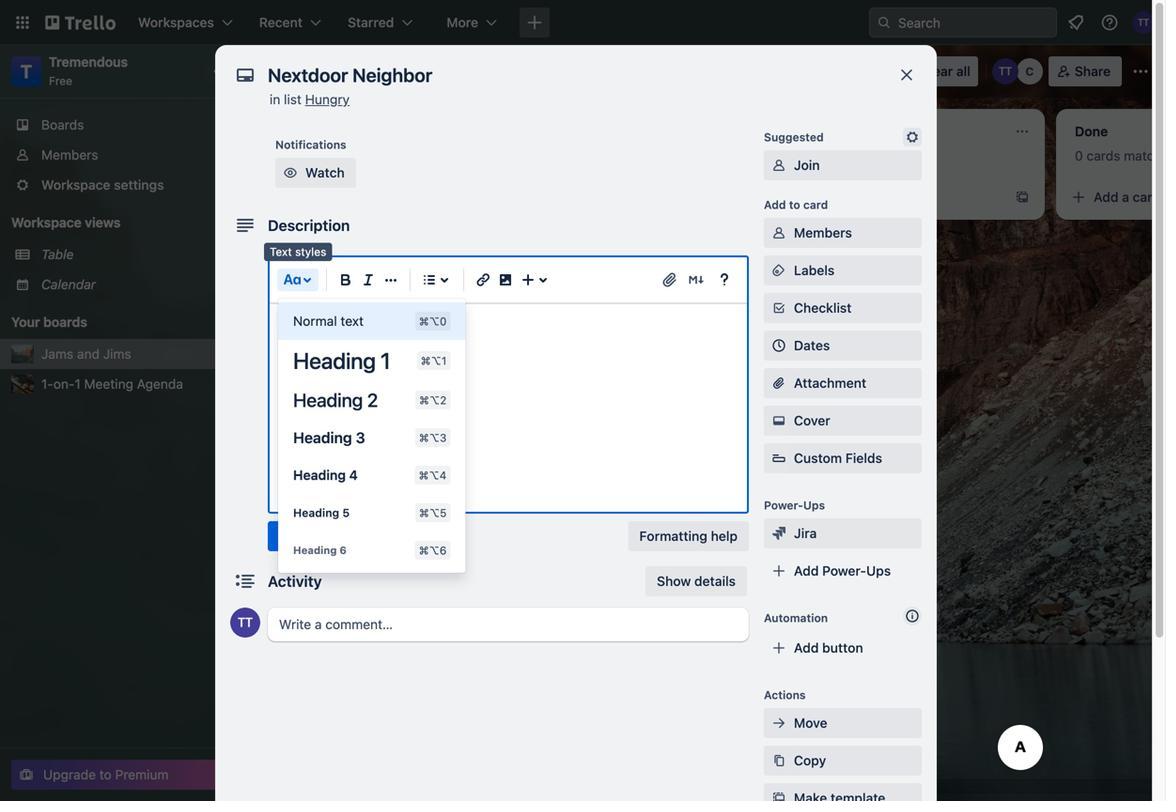 Task type: vqa. For each thing, say whether or not it's contained in the screenshot.


Task type: locate. For each thing, give the bounding box(es) containing it.
1 horizontal spatial 1
[[381, 348, 391, 374]]

0 horizontal spatial filters
[[365, 148, 399, 164]]

add inside add button button
[[794, 641, 819, 656]]

card for add a card
[[866, 189, 894, 205]]

sm image left checklist on the top right
[[770, 299, 789, 318]]

4 heading from the top
[[293, 468, 346, 483]]

1 vertical spatial and
[[77, 346, 100, 362]]

sm image inside checklist link
[[770, 299, 789, 318]]

ups up jira
[[804, 499, 826, 512]]

2 heading from the top
[[293, 389, 363, 411]]

heading 1 group
[[278, 303, 466, 570]]

0 horizontal spatial members link
[[0, 140, 244, 170]]

cards up watch
[[286, 148, 320, 164]]

1 horizontal spatial power-
[[823, 564, 867, 579]]

sm image down actions
[[770, 714, 789, 733]]

card down join
[[804, 198, 829, 212]]

jims
[[351, 61, 389, 81], [103, 346, 131, 362]]

calendar
[[41, 277, 96, 292]]

cards down suggested
[[820, 148, 854, 164]]

share
[[1075, 63, 1111, 79]]

1 vertical spatial 1
[[381, 348, 391, 374]]

formatting help
[[640, 529, 738, 544]]

save button
[[268, 522, 320, 552]]

jims left star or unstar board 'image'
[[351, 61, 389, 81]]

card right a
[[866, 189, 894, 205]]

1 inside group
[[381, 348, 391, 374]]

1 left ⌘⌥1
[[381, 348, 391, 374]]

members link up labels link
[[764, 218, 922, 248]]

power- up the automation
[[823, 564, 867, 579]]

clear all
[[921, 63, 971, 79]]

0 vertical spatial jams
[[269, 61, 312, 81]]

sm image left labels
[[770, 261, 789, 280]]

0 vertical spatial members
[[41, 147, 98, 163]]

heading 4
[[293, 468, 358, 483]]

0 horizontal spatial 1
[[75, 377, 81, 392]]

sm image inside the copy link
[[770, 752, 789, 771]]

⌘⌥0
[[419, 315, 447, 328]]

jams up on-
[[41, 346, 73, 362]]

sm image
[[767, 56, 794, 83], [770, 156, 789, 175], [770, 224, 789, 243], [770, 299, 789, 318], [770, 525, 789, 543], [770, 752, 789, 771], [770, 790, 789, 802]]

1 horizontal spatial ups
[[867, 564, 891, 579]]

to for upgrade
[[99, 768, 112, 783]]

1 horizontal spatial 0
[[808, 148, 817, 164]]

0 vertical spatial to
[[789, 198, 801, 212]]

0 down suggested
[[808, 148, 817, 164]]

0 down in
[[275, 148, 283, 164]]

terry turtle (terryturtle) image
[[230, 608, 260, 638]]

2 vertical spatial 1
[[75, 377, 81, 392]]

heading down save
[[293, 545, 337, 557]]

1 horizontal spatial 0 cards match filters
[[808, 148, 933, 164]]

0 horizontal spatial cards
[[286, 148, 320, 164]]

0 cards match filters up watch
[[275, 148, 399, 164]]

2 filters from the left
[[899, 148, 933, 164]]

match
[[323, 148, 361, 164], [857, 148, 895, 164], [1124, 148, 1162, 164]]

heading 6
[[293, 545, 347, 557]]

0 horizontal spatial power-
[[764, 499, 804, 512]]

custom fields button
[[764, 449, 922, 468]]

chestercheeetah (chestercheeetah) image
[[1017, 58, 1043, 85]]

sm image
[[903, 128, 922, 147], [281, 164, 300, 182], [770, 261, 789, 280], [770, 412, 789, 431], [770, 714, 789, 733]]

0 vertical spatial jams and jims
[[269, 61, 389, 81]]

and down your boards with 2 items element
[[77, 346, 100, 362]]

add down the automation
[[794, 641, 819, 656]]

and up hungry
[[316, 61, 347, 81]]

0 horizontal spatial jams
[[41, 346, 73, 362]]

1-on-1 meeting agenda
[[41, 377, 183, 392]]

1 vertical spatial terry turtle (terryturtle) image
[[993, 58, 1019, 85]]

view markdown image
[[687, 271, 706, 290]]

card inside add a card button
[[866, 189, 894, 205]]

0 vertical spatial terry turtle (terryturtle) image
[[1133, 11, 1155, 34]]

members down 'boards'
[[41, 147, 98, 163]]

heading for heading 2
[[293, 389, 363, 411]]

create from template… image
[[1015, 190, 1030, 205]]

6 heading from the top
[[293, 545, 337, 557]]

0 horizontal spatial card
[[804, 198, 829, 212]]

cancel
[[337, 529, 380, 544]]

sm image up add a card button
[[903, 128, 922, 147]]

1 horizontal spatial members link
[[764, 218, 922, 248]]

sm image for cover
[[770, 412, 789, 431]]

c
[[1026, 65, 1034, 78]]

heading up heading 3
[[293, 389, 363, 411]]

⌘⌥3
[[419, 432, 447, 445]]

1 horizontal spatial members
[[794, 225, 852, 241]]

jams and jims
[[269, 61, 389, 81], [41, 346, 131, 362]]

show details link
[[646, 567, 747, 597]]

sm image inside "move" link
[[770, 714, 789, 733]]

Search field
[[892, 8, 1057, 37]]

2
[[367, 389, 378, 411]]

activity
[[268, 573, 322, 591]]

1 inside button
[[896, 63, 902, 79]]

custom fields
[[794, 451, 883, 466]]

tremendous
[[49, 54, 128, 70]]

jims up 1-on-1 meeting agenda
[[103, 346, 131, 362]]

match left 'f'
[[1124, 148, 1162, 164]]

3 heading from the top
[[293, 429, 352, 447]]

heading
[[293, 348, 376, 374], [293, 389, 363, 411], [293, 429, 352, 447], [293, 468, 346, 483], [293, 507, 340, 520], [293, 545, 337, 557]]

2 horizontal spatial cards
[[1087, 148, 1121, 164]]

heading up heading 4 on the left bottom
[[293, 429, 352, 447]]

0 horizontal spatial 0 cards match filters
[[275, 148, 399, 164]]

add for add to card
[[764, 198, 786, 212]]

terry turtle (terryturtle) image
[[1133, 11, 1155, 34], [993, 58, 1019, 85]]

sm image for join
[[770, 156, 789, 175]]

heading down friend
[[293, 348, 376, 374]]

3
[[356, 429, 365, 447]]

likely
[[289, 325, 323, 340]]

sm image inside cover link
[[770, 412, 789, 431]]

heading left 5
[[293, 507, 340, 520]]

jams and jims up hungry
[[269, 61, 389, 81]]

sm image left jira
[[770, 525, 789, 543]]

sm image inside 'join' link
[[770, 156, 789, 175]]

None text field
[[259, 58, 879, 92]]

terry turtle (terryturtle) image right the open information menu icon
[[1133, 11, 1155, 34]]

members link
[[0, 140, 244, 170], [764, 218, 922, 248]]

jams up the list
[[269, 61, 312, 81]]

0 notifications image
[[1065, 11, 1088, 34]]

1 0 cards match filters from the left
[[275, 148, 399, 164]]

upgrade to premium link
[[11, 761, 229, 791]]

formatting help link
[[628, 522, 749, 552]]

sm image left copy
[[770, 752, 789, 771]]

sm image for suggested
[[903, 128, 922, 147]]

heading left 4
[[293, 468, 346, 483]]

sm image for checklist
[[770, 299, 789, 318]]

jira
[[794, 526, 817, 541]]

image image
[[494, 269, 517, 291]]

show menu image
[[1132, 62, 1151, 81]]

save
[[279, 529, 309, 544]]

add a card
[[827, 189, 894, 205]]

power-
[[764, 499, 804, 512], [823, 564, 867, 579]]

sm image left watch
[[281, 164, 300, 182]]

0 horizontal spatial to
[[99, 768, 112, 783]]

move link
[[764, 709, 922, 739]]

2 match from the left
[[857, 148, 895, 164]]

and inside 'text field'
[[316, 61, 347, 81]]

1 horizontal spatial cards
[[820, 148, 854, 164]]

styles
[[295, 245, 327, 258]]

1 horizontal spatial jams and jims
[[269, 61, 389, 81]]

1 horizontal spatial card
[[866, 189, 894, 205]]

sm image inside watch "button"
[[281, 164, 300, 182]]

0 cards match filters up the add a card
[[808, 148, 933, 164]]

0 vertical spatial jims
[[351, 61, 389, 81]]

2 cards from the left
[[820, 148, 854, 164]]

0
[[275, 148, 283, 164], [808, 148, 817, 164], [1075, 148, 1084, 164]]

to right upgrade
[[99, 768, 112, 783]]

members
[[41, 147, 98, 163], [794, 225, 852, 241]]

1 vertical spatial ups
[[867, 564, 891, 579]]

sm image left join
[[770, 156, 789, 175]]

1 horizontal spatial and
[[316, 61, 347, 81]]

0 horizontal spatial terry turtle (terryturtle) image
[[993, 58, 1019, 85]]

0 horizontal spatial ups
[[804, 499, 826, 512]]

heading for heading 5
[[293, 507, 340, 520]]

1 right 1-
[[75, 377, 81, 392]]

your boards
[[11, 314, 87, 330]]

0 down the share button
[[1075, 148, 1084, 164]]

1 horizontal spatial jams
[[269, 61, 312, 81]]

to down join
[[789, 198, 801, 212]]

workspace
[[11, 215, 82, 230]]

0 horizontal spatial and
[[77, 346, 100, 362]]

labels
[[794, 263, 835, 278]]

1 heading from the top
[[293, 348, 376, 374]]

add down jira
[[794, 564, 819, 579]]

1 match from the left
[[323, 148, 361, 164]]

5 heading from the top
[[293, 507, 340, 520]]

dates button
[[764, 331, 922, 361]]

attach and insert link image
[[661, 271, 680, 290]]

0 horizontal spatial members
[[41, 147, 98, 163]]

members up labels
[[794, 225, 852, 241]]

add to card
[[764, 198, 829, 212]]

lists image
[[418, 269, 441, 291]]

sm image for labels
[[770, 261, 789, 280]]

filters up add a card button
[[899, 148, 933, 164]]

1 vertical spatial jims
[[103, 346, 131, 362]]

2 horizontal spatial 0
[[1075, 148, 1084, 164]]

checklist
[[794, 300, 852, 316]]

0 horizontal spatial 0
[[275, 148, 283, 164]]

f
[[1166, 148, 1167, 164]]

in
[[270, 92, 280, 107]]

2 horizontal spatial 1
[[896, 63, 902, 79]]

0 vertical spatial ups
[[804, 499, 826, 512]]

heading 1
[[293, 348, 391, 374]]

filters right watch "button"
[[365, 148, 399, 164]]

create board or workspace image
[[526, 13, 544, 32]]

star or unstar board image
[[410, 64, 425, 79]]

add button
[[794, 641, 864, 656]]

to
[[789, 198, 801, 212], [99, 768, 112, 783]]

sm image left cover
[[770, 412, 789, 431]]

Main content area, start typing to enter text. text field
[[289, 322, 729, 344]]

1 vertical spatial jams and jims
[[41, 346, 131, 362]]

cancel button
[[326, 522, 391, 552]]

members link down 'boards'
[[0, 140, 244, 170]]

match up watch
[[323, 148, 361, 164]]

jams
[[269, 61, 312, 81], [41, 346, 73, 362]]

power- up jira
[[764, 499, 804, 512]]

1 horizontal spatial jims
[[351, 61, 389, 81]]

ups inside the add power-ups link
[[867, 564, 891, 579]]

2 horizontal spatial match
[[1124, 148, 1162, 164]]

in list hungry
[[270, 92, 350, 107]]

0 cards match filters
[[275, 148, 399, 164], [808, 148, 933, 164]]

0 vertical spatial 1
[[896, 63, 902, 79]]

1 horizontal spatial to
[[789, 198, 801, 212]]

jams and jims inside 'text field'
[[269, 61, 389, 81]]

1 vertical spatial members link
[[764, 218, 922, 248]]

0 cards match f
[[1075, 148, 1167, 164]]

add left a
[[827, 189, 852, 205]]

your boards with 2 items element
[[11, 311, 190, 334]]

⌘⌥4
[[419, 469, 447, 482]]

1 vertical spatial members
[[794, 225, 852, 241]]

attachment
[[794, 376, 867, 391]]

sm image inside labels link
[[770, 261, 789, 280]]

sm image down add to card
[[770, 224, 789, 243]]

1 cards from the left
[[286, 148, 320, 164]]

ups up add button button
[[867, 564, 891, 579]]

heading for heading 3
[[293, 429, 352, 447]]

Write a comment text field
[[268, 608, 749, 642]]

text styles image
[[281, 269, 304, 291]]

members for members link to the top
[[41, 147, 98, 163]]

sm image for move
[[770, 714, 789, 733]]

add inside add a card button
[[827, 189, 852, 205]]

card
[[866, 189, 894, 205], [804, 198, 829, 212]]

cards left 'f'
[[1087, 148, 1121, 164]]

1 horizontal spatial filters
[[899, 148, 933, 164]]

jams and jims link
[[41, 345, 211, 364]]

0 vertical spatial and
[[316, 61, 347, 81]]

editor toolbar toolbar
[[277, 265, 740, 573]]

1 vertical spatial to
[[99, 768, 112, 783]]

clear all button
[[913, 56, 978, 86]]

text
[[270, 245, 292, 258]]

1 vertical spatial power-
[[823, 564, 867, 579]]

1 vertical spatial jams
[[41, 346, 73, 362]]

0 horizontal spatial jams and jims
[[41, 346, 131, 362]]

terry turtle (terryturtle) image left c
[[993, 58, 1019, 85]]

back to home image
[[45, 8, 116, 38]]

jams and jims down your boards with 2 items element
[[41, 346, 131, 362]]

calendar link
[[41, 275, 233, 294]]

match up the add a card
[[857, 148, 895, 164]]

join
[[794, 157, 820, 173]]

card for add to card
[[804, 198, 829, 212]]

1 horizontal spatial match
[[857, 148, 895, 164]]

0 horizontal spatial match
[[323, 148, 361, 164]]

1 left the clear
[[896, 63, 902, 79]]

add down suggested
[[764, 198, 786, 212]]

notifications
[[275, 138, 347, 151]]



Task type: describe. For each thing, give the bounding box(es) containing it.
checklist link
[[764, 293, 922, 323]]

list
[[284, 92, 302, 107]]

⌘⌥2
[[419, 394, 447, 407]]

workspace views
[[11, 215, 121, 230]]

members for members link to the bottom
[[794, 225, 852, 241]]

table
[[41, 247, 74, 262]]

copy link
[[764, 746, 922, 777]]

text styles tooltip
[[264, 243, 332, 261]]

all
[[957, 63, 971, 79]]

heading for heading 6
[[293, 545, 337, 557]]

link image
[[472, 269, 494, 291]]

meeting
[[84, 377, 133, 392]]

2 0 from the left
[[808, 148, 817, 164]]

add for add power-ups
[[794, 564, 819, 579]]

0 horizontal spatial jims
[[103, 346, 131, 362]]

primary element
[[0, 0, 1167, 45]]

more formatting image
[[380, 269, 402, 291]]

⌘⌥5
[[419, 507, 447, 520]]

friend
[[326, 325, 361, 340]]

help
[[711, 529, 738, 544]]

copy
[[794, 753, 827, 769]]

on-
[[53, 377, 75, 392]]

sm image down the copy link
[[770, 790, 789, 802]]

sm image up suggested
[[767, 56, 794, 83]]

3 0 from the left
[[1075, 148, 1084, 164]]

italic ⌘i image
[[357, 269, 380, 291]]

premium
[[115, 768, 169, 783]]

move
[[794, 716, 828, 731]]

fields
[[846, 451, 883, 466]]

button
[[823, 641, 864, 656]]

normal
[[293, 314, 337, 329]]

text styles
[[270, 245, 327, 258]]

formatting
[[640, 529, 708, 544]]

watch
[[306, 165, 345, 180]]

3 cards from the left
[[1087, 148, 1121, 164]]

upgrade
[[43, 768, 96, 783]]

jims inside 'text field'
[[351, 61, 389, 81]]

jams inside 'text field'
[[269, 61, 312, 81]]

open information menu image
[[1101, 13, 1120, 32]]

2 0 cards match filters from the left
[[808, 148, 933, 164]]

sm image for members
[[770, 224, 789, 243]]

add for add a card
[[827, 189, 852, 205]]

1 filters from the left
[[365, 148, 399, 164]]

tremendous free
[[49, 54, 128, 87]]

upgrade to premium
[[43, 768, 169, 783]]

show
[[657, 574, 691, 589]]

heading 5
[[293, 507, 350, 520]]

add a card button
[[797, 182, 1004, 212]]

labels link
[[764, 256, 922, 286]]

4
[[349, 468, 358, 483]]

0 vertical spatial power-
[[764, 499, 804, 512]]

suggested
[[764, 131, 824, 144]]

⌘⌥6
[[419, 544, 447, 557]]

automation
[[764, 612, 828, 625]]

sm image for watch
[[281, 164, 300, 182]]

0 vertical spatial members link
[[0, 140, 244, 170]]

add button button
[[764, 634, 922, 664]]

custom
[[794, 451, 843, 466]]

⌘⌥1
[[421, 354, 447, 368]]

1 button
[[801, 56, 913, 86]]

dates
[[794, 338, 830, 353]]

cover link
[[764, 406, 922, 436]]

hungry
[[305, 92, 350, 107]]

add power-ups link
[[764, 557, 922, 587]]

free
[[49, 74, 72, 87]]

boards
[[41, 117, 84, 133]]

heading for heading 1
[[293, 348, 376, 374]]

5
[[343, 507, 350, 520]]

show details
[[657, 574, 736, 589]]

heading for heading 4
[[293, 468, 346, 483]]

actions
[[764, 689, 806, 702]]

agenda
[[137, 377, 183, 392]]

1-
[[41, 377, 53, 392]]

1-on-1 meeting agenda link
[[41, 375, 233, 394]]

watch button
[[275, 158, 356, 188]]

hungry link
[[305, 92, 350, 107]]

heading 2
[[293, 389, 378, 411]]

1 horizontal spatial terry turtle (terryturtle) image
[[1133, 11, 1155, 34]]

details
[[695, 574, 736, 589]]

views
[[85, 215, 121, 230]]

sm image for jira
[[770, 525, 789, 543]]

table link
[[41, 245, 233, 264]]

bold ⌘b image
[[335, 269, 357, 291]]

text
[[341, 314, 364, 329]]

your
[[11, 314, 40, 330]]

to for add
[[789, 198, 801, 212]]

t link
[[11, 56, 41, 86]]

description
[[268, 217, 350, 235]]

6
[[340, 545, 347, 557]]

3 match from the left
[[1124, 148, 1162, 164]]

add for add button
[[794, 641, 819, 656]]

c button
[[1017, 58, 1043, 85]]

search image
[[877, 15, 892, 30]]

sm image for copy
[[770, 752, 789, 771]]

open help dialog image
[[714, 269, 736, 291]]

tremendous link
[[49, 54, 128, 70]]

power-ups
[[764, 499, 826, 512]]

1 0 from the left
[[275, 148, 283, 164]]

join link
[[764, 150, 922, 180]]

a
[[856, 189, 863, 205]]

add power-ups
[[794, 564, 891, 579]]

boards
[[43, 314, 87, 330]]

Board name text field
[[259, 56, 398, 86]]

likely friend
[[289, 325, 361, 340]]

share button
[[1049, 56, 1122, 86]]



